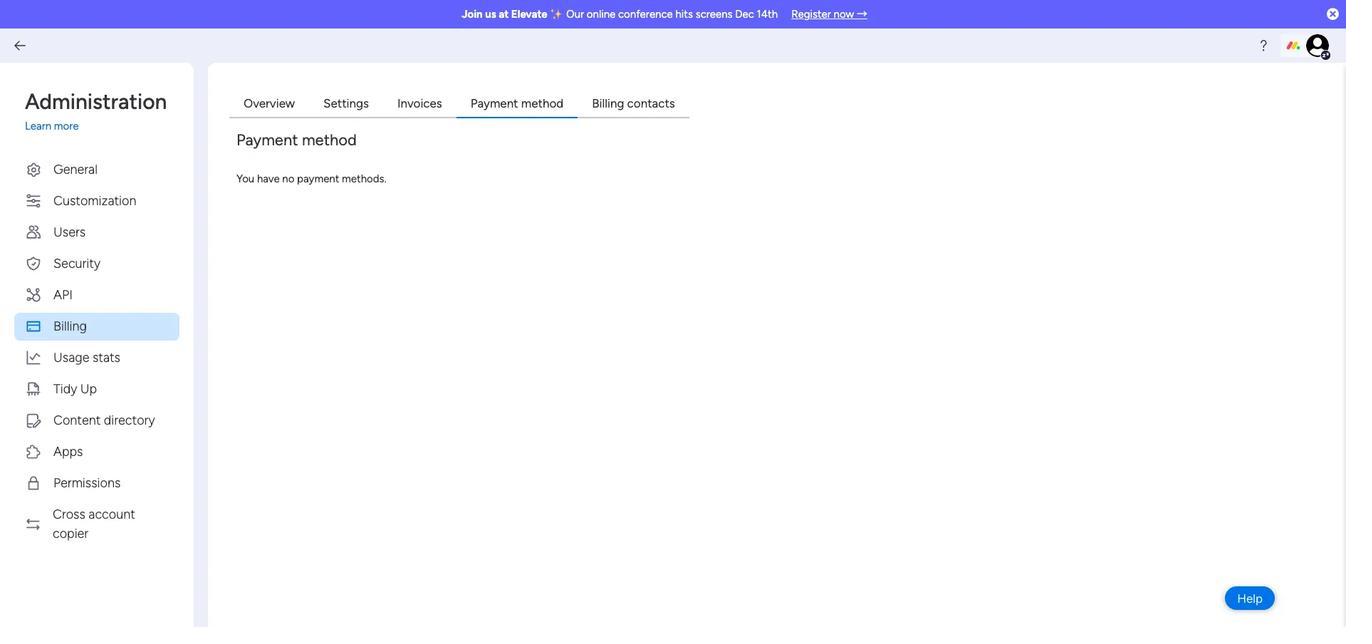 Task type: vqa. For each thing, say whether or not it's contained in the screenshot.
AT
yes



Task type: locate. For each thing, give the bounding box(es) containing it.
settings link
[[309, 91, 383, 118]]

0 vertical spatial payment
[[471, 96, 518, 110]]

now
[[834, 8, 855, 21]]

billing left contacts
[[592, 96, 625, 110]]

tidy up
[[53, 381, 97, 397]]

billing contacts
[[592, 96, 675, 110]]

join us at elevate ✨ our online conference hits screens dec 14th
[[462, 8, 778, 21]]

register now → link
[[792, 8, 868, 21]]

contacts
[[628, 96, 675, 110]]

payment
[[471, 96, 518, 110], [237, 130, 298, 149]]

online
[[587, 8, 616, 21]]

invoices
[[398, 96, 442, 110]]

0 horizontal spatial payment method
[[237, 130, 357, 149]]

security
[[53, 255, 101, 271]]

method
[[521, 96, 564, 110], [302, 130, 357, 149]]

learn more link
[[25, 118, 180, 134]]

us
[[485, 8, 496, 21]]

permissions
[[53, 475, 121, 491]]

api button
[[14, 281, 180, 309]]

1 vertical spatial payment
[[237, 130, 298, 149]]

at
[[499, 8, 509, 21]]

account
[[89, 506, 135, 522]]

1 horizontal spatial method
[[521, 96, 564, 110]]

security button
[[14, 250, 180, 278]]

billing button
[[14, 312, 180, 340]]

usage
[[53, 350, 89, 365]]

up
[[80, 381, 97, 397]]

1 horizontal spatial payment method
[[471, 96, 564, 110]]

general
[[53, 161, 98, 177]]

billing inside button
[[53, 318, 87, 334]]

conference
[[619, 8, 673, 21]]

more
[[54, 120, 79, 133]]

methods.
[[342, 172, 387, 185]]

content directory button
[[14, 407, 180, 434]]

hits
[[676, 8, 693, 21]]

billing
[[592, 96, 625, 110], [53, 318, 87, 334]]

administration
[[25, 89, 167, 115]]

usage stats button
[[14, 344, 180, 372]]

you
[[237, 172, 255, 185]]

join
[[462, 8, 483, 21]]

0 horizontal spatial method
[[302, 130, 357, 149]]

directory
[[104, 412, 155, 428]]

1 horizontal spatial billing
[[592, 96, 625, 110]]

have
[[257, 172, 280, 185]]

elevate
[[512, 8, 548, 21]]

help
[[1238, 591, 1263, 605]]

1 horizontal spatial payment
[[471, 96, 518, 110]]

overview
[[244, 96, 295, 110]]

learn
[[25, 120, 51, 133]]

help button
[[1226, 586, 1276, 610]]

1 vertical spatial billing
[[53, 318, 87, 334]]

api
[[53, 287, 73, 303]]

0 vertical spatial billing
[[592, 96, 625, 110]]

cross account copier
[[53, 506, 135, 541]]

0 horizontal spatial billing
[[53, 318, 87, 334]]

general button
[[14, 156, 180, 184]]

back to workspace image
[[13, 38, 27, 53]]

permissions button
[[14, 469, 180, 497]]

cross account copier button
[[14, 501, 180, 548]]

→
[[857, 8, 868, 21]]

payment method
[[471, 96, 564, 110], [237, 130, 357, 149]]

tidy up button
[[14, 375, 180, 403]]

customization
[[53, 193, 136, 208]]

billing up usage
[[53, 318, 87, 334]]



Task type: describe. For each thing, give the bounding box(es) containing it.
0 vertical spatial payment method
[[471, 96, 564, 110]]

you have no payment methods.
[[237, 172, 387, 185]]

our
[[567, 8, 584, 21]]

billing contacts link
[[578, 91, 690, 118]]

1 vertical spatial method
[[302, 130, 357, 149]]

invoices link
[[383, 91, 457, 118]]

apps button
[[14, 438, 180, 466]]

no
[[282, 172, 295, 185]]

users
[[53, 224, 86, 240]]

register
[[792, 8, 832, 21]]

dec
[[736, 8, 755, 21]]

tidy
[[53, 381, 77, 397]]

copier
[[53, 526, 88, 541]]

content directory
[[53, 412, 155, 428]]

stats
[[93, 350, 120, 365]]

overview link
[[229, 91, 309, 118]]

payment method link
[[457, 91, 578, 118]]

help image
[[1257, 38, 1271, 53]]

✨
[[550, 8, 564, 21]]

content
[[53, 412, 101, 428]]

customization button
[[14, 187, 180, 215]]

users button
[[14, 218, 180, 246]]

payment
[[297, 172, 340, 185]]

0 vertical spatial method
[[521, 96, 564, 110]]

usage stats
[[53, 350, 120, 365]]

jacob simon image
[[1307, 34, 1330, 57]]

administration learn more
[[25, 89, 167, 133]]

cross
[[53, 506, 85, 522]]

settings
[[324, 96, 369, 110]]

14th
[[757, 8, 778, 21]]

apps
[[53, 444, 83, 459]]

register now →
[[792, 8, 868, 21]]

0 horizontal spatial payment
[[237, 130, 298, 149]]

billing for billing contacts
[[592, 96, 625, 110]]

1 vertical spatial payment method
[[237, 130, 357, 149]]

billing for billing
[[53, 318, 87, 334]]

screens
[[696, 8, 733, 21]]



